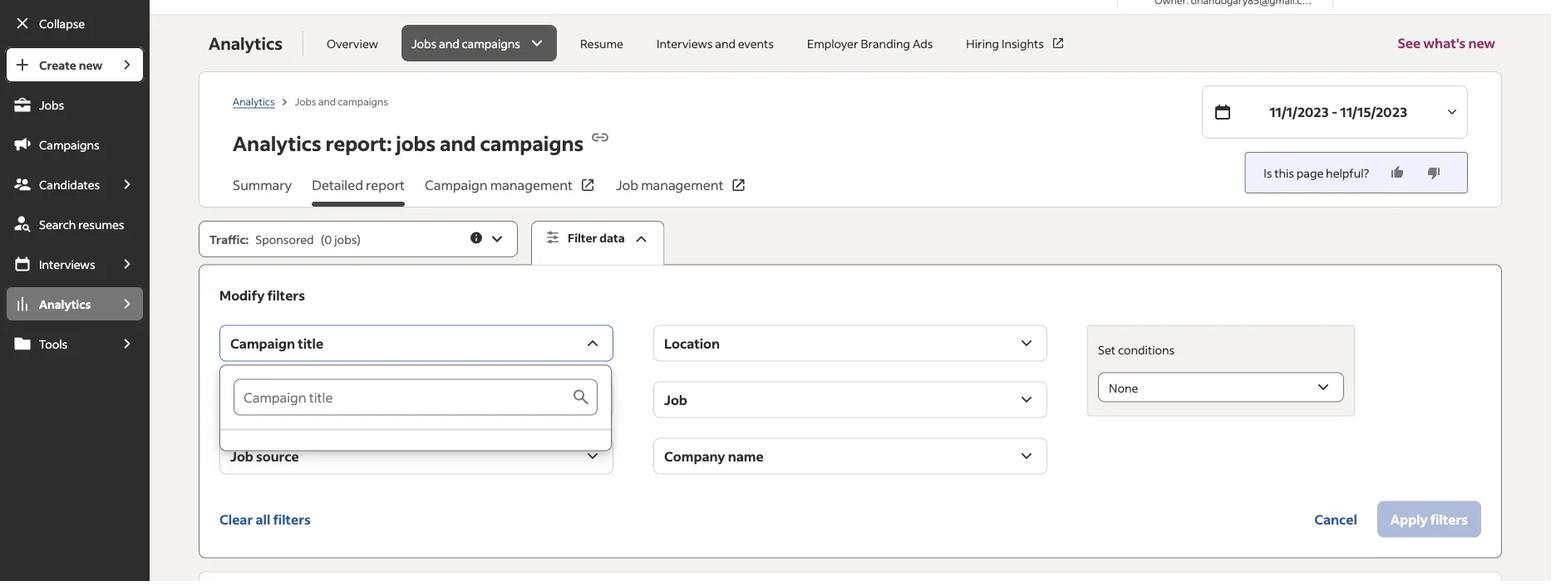 Task type: describe. For each thing, give the bounding box(es) containing it.
job for job source
[[230, 448, 253, 465]]

employer branding ads link
[[797, 25, 943, 62]]

job management
[[616, 177, 724, 194]]

jobs inside button
[[412, 36, 437, 51]]

traffic:
[[210, 232, 249, 247]]

campaign title button
[[220, 326, 614, 362]]

job button
[[653, 382, 1047, 419]]

traffic: sponsored ( 0 jobs )
[[210, 232, 361, 247]]

Campaign title field
[[234, 380, 571, 416]]

show shareable url image
[[590, 128, 610, 148]]

interviews for interviews
[[39, 257, 95, 272]]

modify
[[220, 287, 265, 304]]

search resumes
[[39, 217, 124, 232]]

campaign title list box
[[220, 366, 611, 451]]

(
[[321, 232, 324, 247]]

resume link
[[570, 25, 633, 62]]

location
[[664, 335, 720, 352]]

0 horizontal spatial jobs and campaigns
[[295, 95, 388, 107]]

job for job management
[[616, 177, 638, 194]]

this page is helpful image
[[1389, 165, 1406, 181]]

management for job management
[[641, 177, 724, 194]]

search
[[39, 217, 76, 232]]

is this page helpful?
[[1264, 165, 1369, 180]]

none button
[[1098, 373, 1344, 403]]

summary link
[[233, 175, 292, 207]]

page
[[1297, 165, 1324, 180]]

interviews for interviews and events
[[657, 36, 713, 51]]

11/1/2023 - 11/15/2023
[[1269, 103, 1407, 121]]

management for campaign management
[[490, 177, 573, 194]]

filter data button
[[531, 221, 665, 266]]

what's
[[1423, 34, 1466, 52]]

detailed
[[312, 177, 363, 194]]

hiring insights link
[[956, 25, 1076, 62]]

sponsored
[[255, 232, 314, 247]]

create new link
[[5, 47, 110, 83]]

)
[[357, 232, 361, 247]]

jobs link
[[5, 86, 145, 123]]

0
[[324, 232, 332, 247]]

company name
[[664, 448, 764, 465]]

this filters data based on the type of traffic a job received, not the sponsored status of the job itself. some jobs may receive both sponsored and organic traffic. combined view shows all traffic. image
[[469, 231, 484, 246]]

source
[[256, 448, 299, 465]]

create
[[39, 57, 76, 72]]

branding
[[861, 36, 910, 51]]

clear
[[220, 511, 253, 528]]

is
[[1264, 165, 1272, 180]]

insights
[[1002, 36, 1044, 51]]

see what's new
[[1398, 34, 1495, 52]]

resume
[[580, 36, 623, 51]]

tools
[[39, 337, 68, 352]]

job source button
[[220, 439, 614, 475]]

see what's new button
[[1398, 15, 1495, 71]]

none
[[1109, 381, 1138, 396]]

create new
[[39, 57, 102, 72]]

campaign title
[[230, 335, 323, 352]]

campaigns
[[39, 137, 100, 152]]

jobs and campaigns button
[[402, 25, 557, 62]]

campaign management link
[[425, 175, 596, 207]]

clear all filters button
[[220, 502, 311, 538]]

cancel button
[[1301, 502, 1371, 538]]

cancel
[[1314, 511, 1357, 528]]

filter data
[[568, 231, 625, 246]]

1 vertical spatial campaigns
[[338, 95, 388, 107]]

name
[[728, 448, 764, 465]]

overview link
[[317, 25, 388, 62]]

this page is not helpful image
[[1426, 165, 1442, 181]]

events
[[738, 36, 774, 51]]

job management link
[[616, 175, 747, 207]]

employer
[[807, 36, 858, 51]]

summary
[[233, 177, 292, 194]]

candidates link
[[5, 166, 110, 203]]

hiring insights
[[966, 36, 1044, 51]]



Task type: locate. For each thing, give the bounding box(es) containing it.
job inside "dropdown button"
[[230, 448, 253, 465]]

2 horizontal spatial jobs
[[412, 36, 437, 51]]

2 vertical spatial job
[[230, 448, 253, 465]]

filters right modify
[[267, 287, 305, 304]]

0 horizontal spatial management
[[490, 177, 573, 194]]

1 management from the left
[[490, 177, 573, 194]]

1 horizontal spatial jobs and campaigns
[[412, 36, 520, 51]]

filters inside button
[[273, 511, 311, 528]]

this
[[1275, 165, 1294, 180]]

interviews and events
[[657, 36, 774, 51]]

collapse button
[[5, 5, 145, 42]]

new inside button
[[1468, 34, 1495, 52]]

interviews and events link
[[647, 25, 784, 62]]

2 management from the left
[[641, 177, 724, 194]]

search resumes link
[[5, 206, 145, 243]]

1 horizontal spatial interviews
[[657, 36, 713, 51]]

company name button
[[653, 439, 1047, 475]]

analytics
[[209, 32, 283, 54], [233, 95, 275, 107], [233, 131, 321, 156], [39, 297, 91, 312]]

job for job
[[664, 392, 687, 409]]

set
[[1098, 343, 1116, 358]]

resumes
[[78, 217, 124, 232]]

set conditions
[[1098, 343, 1175, 358]]

campaign management
[[425, 177, 573, 194]]

11/15/2023
[[1340, 103, 1407, 121]]

1 horizontal spatial jobs
[[396, 131, 436, 156]]

new right create
[[79, 57, 102, 72]]

campaign for campaign title
[[230, 335, 295, 352]]

0 vertical spatial jobs and campaigns
[[412, 36, 520, 51]]

new right what's
[[1468, 34, 1495, 52]]

0 horizontal spatial job
[[230, 448, 253, 465]]

interviews inside interviews and events link
[[657, 36, 713, 51]]

new inside menu bar
[[79, 57, 102, 72]]

job
[[616, 177, 638, 194], [664, 392, 687, 409], [230, 448, 253, 465]]

campaigns inside button
[[462, 36, 520, 51]]

helpful?
[[1326, 165, 1369, 180]]

analytics report: jobs and campaigns
[[233, 131, 584, 156]]

job left source
[[230, 448, 253, 465]]

1 vertical spatial analytics link
[[5, 286, 110, 323]]

0 horizontal spatial new
[[79, 57, 102, 72]]

1 vertical spatial jobs and campaigns
[[295, 95, 388, 107]]

1 horizontal spatial job
[[616, 177, 638, 194]]

company
[[664, 448, 725, 465]]

jobs
[[412, 36, 437, 51], [295, 95, 316, 107], [39, 97, 64, 112]]

1 horizontal spatial jobs
[[295, 95, 316, 107]]

1 vertical spatial filters
[[273, 511, 311, 528]]

1 horizontal spatial campaign
[[425, 177, 488, 194]]

2 vertical spatial campaigns
[[480, 131, 584, 156]]

conditions
[[1118, 343, 1175, 358]]

menu bar
[[0, 47, 150, 582]]

campaign for campaign management
[[425, 177, 488, 194]]

report
[[366, 177, 405, 194]]

1 vertical spatial new
[[79, 57, 102, 72]]

clear all filters
[[220, 511, 311, 528]]

1 horizontal spatial management
[[641, 177, 724, 194]]

0 horizontal spatial interviews
[[39, 257, 95, 272]]

overview
[[327, 36, 378, 51]]

data
[[600, 231, 625, 246]]

filters right all
[[273, 511, 311, 528]]

see
[[1398, 34, 1421, 52]]

interviews down search resumes link
[[39, 257, 95, 272]]

campaigns link
[[5, 126, 145, 163]]

collapse
[[39, 16, 85, 31]]

campaign up this filters data based on the type of traffic a job received, not the sponsored status of the job itself. some jobs may receive both sponsored and organic traffic. combined view shows all traffic. image
[[425, 177, 488, 194]]

campaign
[[425, 177, 488, 194], [230, 335, 295, 352]]

1 vertical spatial interviews
[[39, 257, 95, 272]]

1 vertical spatial campaign
[[230, 335, 295, 352]]

jobs
[[396, 131, 436, 156], [334, 232, 357, 247]]

0 vertical spatial new
[[1468, 34, 1495, 52]]

detailed report link
[[312, 175, 405, 207]]

jobs and campaigns inside button
[[412, 36, 520, 51]]

0 vertical spatial jobs
[[396, 131, 436, 156]]

filter
[[568, 231, 597, 246]]

interviews link
[[5, 246, 110, 283]]

hiring
[[966, 36, 999, 51]]

0 vertical spatial filters
[[267, 287, 305, 304]]

campaign left title on the bottom left of page
[[230, 335, 295, 352]]

0 vertical spatial analytics link
[[233, 95, 275, 108]]

2 horizontal spatial job
[[664, 392, 687, 409]]

campaign inside popup button
[[230, 335, 295, 352]]

employer branding ads
[[807, 36, 933, 51]]

jobs and campaigns
[[412, 36, 520, 51], [295, 95, 388, 107]]

and inside button
[[439, 36, 459, 51]]

analytics link
[[233, 95, 275, 108], [5, 286, 110, 323]]

all
[[256, 511, 270, 528]]

menu bar containing create new
[[0, 47, 150, 582]]

new
[[1468, 34, 1495, 52], [79, 57, 102, 72]]

candidates
[[39, 177, 100, 192]]

1 horizontal spatial new
[[1468, 34, 1495, 52]]

11/1/2023
[[1269, 103, 1329, 121]]

jobs right 0
[[334, 232, 357, 247]]

0 vertical spatial campaign
[[425, 177, 488, 194]]

modify filters
[[220, 287, 305, 304]]

job source
[[230, 448, 299, 465]]

report:
[[325, 131, 392, 156]]

and
[[439, 36, 459, 51], [715, 36, 736, 51], [318, 95, 336, 107], [440, 131, 476, 156]]

0 vertical spatial campaigns
[[462, 36, 520, 51]]

0 horizontal spatial jobs
[[334, 232, 357, 247]]

title
[[298, 335, 323, 352]]

0 horizontal spatial campaign
[[230, 335, 295, 352]]

filters
[[267, 287, 305, 304], [273, 511, 311, 528]]

jobs up report
[[396, 131, 436, 156]]

1 horizontal spatial analytics link
[[233, 95, 275, 108]]

0 vertical spatial job
[[616, 177, 638, 194]]

job inside dropdown button
[[664, 392, 687, 409]]

location button
[[653, 326, 1047, 362]]

-
[[1332, 103, 1338, 121]]

0 horizontal spatial analytics link
[[5, 286, 110, 323]]

0 vertical spatial interviews
[[657, 36, 713, 51]]

campaigns
[[462, 36, 520, 51], [338, 95, 388, 107], [480, 131, 584, 156]]

ads
[[913, 36, 933, 51]]

tools link
[[5, 326, 110, 362]]

detailed report
[[312, 177, 405, 194]]

1 vertical spatial job
[[664, 392, 687, 409]]

interviews
[[657, 36, 713, 51], [39, 257, 95, 272]]

job up data
[[616, 177, 638, 194]]

interviews left events at the left of page
[[657, 36, 713, 51]]

management
[[490, 177, 573, 194], [641, 177, 724, 194]]

1 vertical spatial jobs
[[334, 232, 357, 247]]

0 horizontal spatial jobs
[[39, 97, 64, 112]]

job down location
[[664, 392, 687, 409]]



Task type: vqa. For each thing, say whether or not it's contained in the screenshot.
the 0
yes



